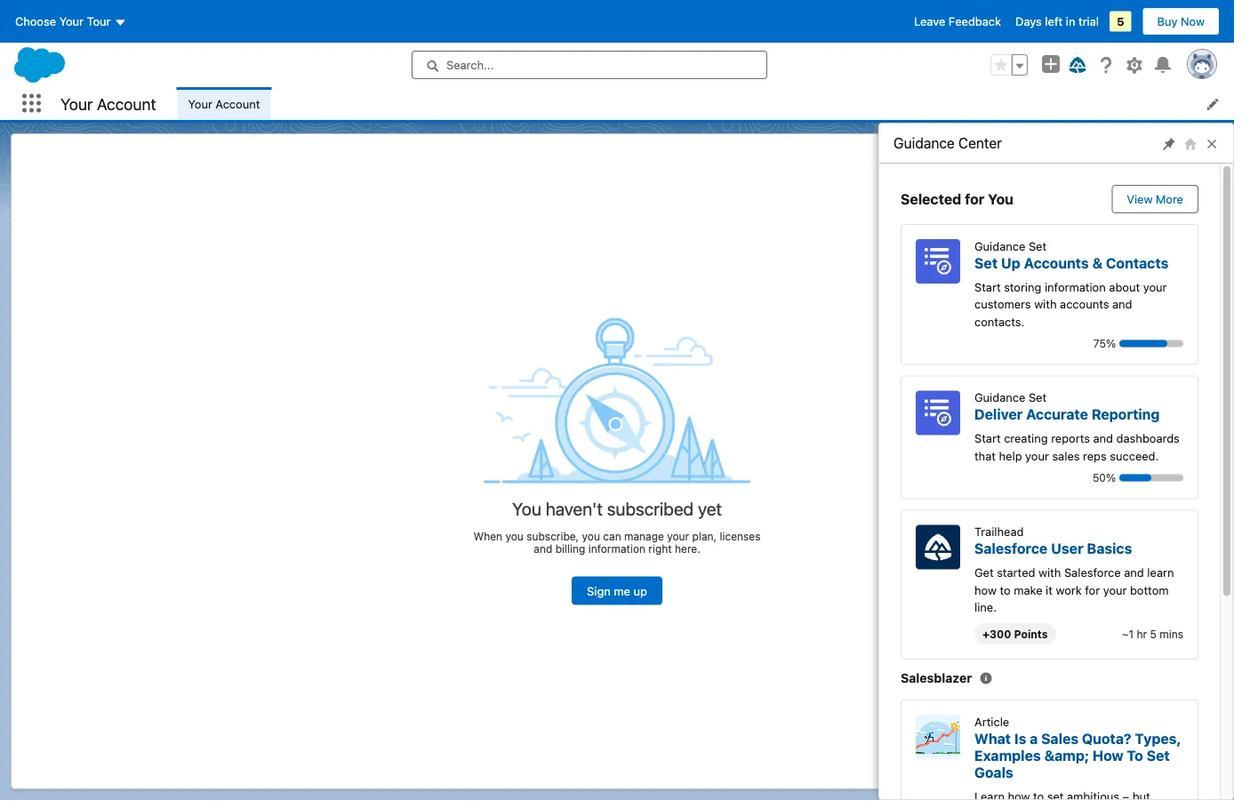 Task type: locate. For each thing, give the bounding box(es) containing it.
2 vertical spatial guidance
[[974, 391, 1025, 404]]

your left bottom
[[1103, 583, 1127, 597]]

set
[[1029, 239, 1047, 253], [974, 254, 998, 271], [1029, 391, 1047, 404], [1147, 747, 1170, 764]]

more
[[1156, 192, 1183, 206]]

buy now
[[1157, 15, 1205, 28]]

accounts
[[1060, 297, 1109, 311]]

get
[[974, 566, 994, 579]]

1 horizontal spatial account
[[216, 97, 260, 110]]

1 horizontal spatial information
[[1045, 280, 1106, 293]]

progress bar image
[[1119, 340, 1167, 347], [1119, 474, 1151, 481]]

0 vertical spatial guidance
[[894, 135, 955, 152]]

with
[[1034, 297, 1057, 311], [1039, 566, 1061, 579]]

1 horizontal spatial your account
[[188, 97, 260, 110]]

account inside your account link
[[216, 97, 260, 110]]

and down about at the top of the page
[[1112, 297, 1132, 311]]

and up bottom
[[1124, 566, 1144, 579]]

your inside trailhead salesforce user basics get started with salesforce and learn how to make it work for your bottom line.
[[1103, 583, 1127, 597]]

1 horizontal spatial you
[[988, 191, 1014, 208]]

creating
[[1004, 432, 1048, 445]]

1 vertical spatial start
[[974, 432, 1001, 445]]

1 horizontal spatial for
[[1085, 583, 1100, 597]]

1 horizontal spatial you
[[582, 530, 600, 543]]

guidance inside guidance set set up accounts & contacts start storing information about your customers with accounts and contacts.
[[974, 239, 1025, 253]]

&
[[1092, 254, 1103, 271]]

1 vertical spatial for
[[1085, 583, 1100, 597]]

&amp;
[[1044, 747, 1089, 764]]

guidance
[[894, 135, 955, 152], [974, 239, 1025, 253], [974, 391, 1025, 404]]

your left plan,
[[667, 530, 689, 543]]

1 vertical spatial with
[[1039, 566, 1061, 579]]

feedback
[[949, 15, 1001, 28]]

and inside guidance set deliver accurate reporting start creating reports and dashboards that help your sales reps succeed.
[[1093, 432, 1113, 445]]

up
[[634, 584, 647, 597]]

1 horizontal spatial salesforce
[[1064, 566, 1121, 579]]

and up reps
[[1093, 432, 1113, 445]]

1 horizontal spatial 5
[[1150, 628, 1157, 640]]

0 horizontal spatial salesforce
[[974, 540, 1048, 557]]

1 progress bar progress bar from the top
[[1119, 340, 1183, 347]]

licenses
[[720, 530, 761, 543]]

0 horizontal spatial for
[[965, 191, 985, 208]]

your down contacts
[[1143, 280, 1167, 293]]

guidance left center
[[894, 135, 955, 152]]

what
[[974, 730, 1011, 747]]

progress bar progress bar
[[1119, 340, 1183, 347], [1119, 474, 1183, 481]]

2 progress bar image from the top
[[1119, 474, 1151, 481]]

for right work
[[1085, 583, 1100, 597]]

you right when on the left of page
[[505, 530, 524, 543]]

trailhead
[[974, 525, 1024, 538]]

you
[[988, 191, 1014, 208], [512, 498, 541, 519]]

information up accounts
[[1045, 280, 1106, 293]]

your inside when you subscribe, you can manage your plan, licenses and billing information right here.
[[667, 530, 689, 543]]

you left can
[[582, 530, 600, 543]]

1 vertical spatial guidance
[[974, 239, 1025, 253]]

information inside guidance set set up accounts & contacts start storing information about your customers with accounts and contacts.
[[1045, 280, 1106, 293]]

start inside guidance set set up accounts & contacts start storing information about your customers with accounts and contacts.
[[974, 280, 1001, 293]]

0 horizontal spatial 5
[[1117, 15, 1124, 28]]

with up it
[[1039, 566, 1061, 579]]

0 horizontal spatial account
[[97, 94, 156, 113]]

guidance up deliver on the right bottom of the page
[[974, 391, 1025, 404]]

and left billing
[[534, 543, 552, 555]]

your
[[59, 15, 84, 28], [60, 94, 93, 113], [188, 97, 212, 110]]

plan,
[[692, 530, 717, 543]]

progress bar image right 75%
[[1119, 340, 1167, 347]]

1 vertical spatial you
[[512, 498, 541, 519]]

in
[[1066, 15, 1075, 28]]

selected
[[901, 191, 961, 208]]

sign me up button
[[572, 576, 662, 605]]

article
[[974, 715, 1009, 728]]

salesforce
[[974, 540, 1048, 557], [1064, 566, 1121, 579]]

with down storing
[[1034, 297, 1057, 311]]

guidance for guidance center
[[894, 135, 955, 152]]

learn
[[1147, 566, 1174, 579]]

you down center
[[988, 191, 1014, 208]]

sign
[[587, 584, 611, 597]]

article what is a sales quota? types, examples &amp; how to set goals
[[974, 715, 1181, 781]]

set up the 'accurate'
[[1029, 391, 1047, 404]]

1 vertical spatial 5
[[1150, 628, 1157, 640]]

now
[[1181, 15, 1205, 28]]

2 start from the top
[[974, 432, 1001, 445]]

leave
[[914, 15, 945, 28]]

0 horizontal spatial you
[[512, 498, 541, 519]]

and inside when you subscribe, you can manage your plan, licenses and billing information right here.
[[534, 543, 552, 555]]

a
[[1030, 730, 1038, 747]]

50%
[[1093, 472, 1116, 484]]

and
[[1112, 297, 1132, 311], [1093, 432, 1113, 445], [534, 543, 552, 555], [1124, 566, 1144, 579]]

is
[[1014, 730, 1026, 747]]

information down you haven't subscribed yet
[[588, 543, 645, 555]]

0 horizontal spatial you
[[505, 530, 524, 543]]

buy now button
[[1142, 7, 1220, 36]]

manage
[[624, 530, 664, 543]]

~1 hr 5 mins
[[1122, 628, 1183, 640]]

start
[[974, 280, 1001, 293], [974, 432, 1001, 445]]

salesforce down the trailhead on the bottom of page
[[974, 540, 1048, 557]]

left
[[1045, 15, 1063, 28]]

sales
[[1052, 449, 1080, 462]]

sign me up
[[587, 584, 647, 597]]

account
[[97, 94, 156, 113], [216, 97, 260, 110]]

1 vertical spatial progress bar progress bar
[[1119, 474, 1183, 481]]

5 right trial
[[1117, 15, 1124, 28]]

2 progress bar progress bar from the top
[[1119, 474, 1183, 481]]

your down creating
[[1025, 449, 1049, 462]]

+300 points
[[982, 628, 1048, 640]]

start up customers
[[974, 280, 1001, 293]]

0 vertical spatial progress bar image
[[1119, 340, 1167, 347]]

0 vertical spatial information
[[1045, 280, 1106, 293]]

about
[[1109, 280, 1140, 293]]

0 vertical spatial progress bar progress bar
[[1119, 340, 1183, 347]]

5
[[1117, 15, 1124, 28], [1150, 628, 1157, 640]]

1 progress bar image from the top
[[1119, 340, 1167, 347]]

1 vertical spatial salesforce
[[1064, 566, 1121, 579]]

make
[[1014, 583, 1043, 597]]

progress bar progress bar down succeed.
[[1119, 474, 1183, 481]]

view more
[[1127, 192, 1183, 206]]

start up that
[[974, 432, 1001, 445]]

for
[[965, 191, 985, 208], [1085, 583, 1100, 597]]

1 start from the top
[[974, 280, 1001, 293]]

you up subscribe,
[[512, 498, 541, 519]]

guidance set set up accounts & contacts start storing information about your customers with accounts and contacts.
[[974, 239, 1169, 328]]

set up accounts
[[1029, 239, 1047, 253]]

quota?
[[1082, 730, 1131, 747]]

your account
[[60, 94, 156, 113], [188, 97, 260, 110]]

view more button
[[1112, 185, 1199, 213]]

your inside guidance set deliver accurate reporting start creating reports and dashboards that help your sales reps succeed.
[[1025, 449, 1049, 462]]

salesforce down the basics
[[1064, 566, 1121, 579]]

information inside when you subscribe, you can manage your plan, licenses and billing information right here.
[[588, 543, 645, 555]]

progress bar progress bar right 75%
[[1119, 340, 1183, 347]]

your
[[1143, 280, 1167, 293], [1025, 449, 1049, 462], [667, 530, 689, 543], [1103, 583, 1127, 597]]

information
[[1045, 280, 1106, 293], [588, 543, 645, 555]]

your account link
[[177, 87, 271, 120]]

set inside article what is a sales quota? types, examples &amp; how to set goals
[[1147, 747, 1170, 764]]

for right selected
[[965, 191, 985, 208]]

group
[[990, 54, 1028, 76]]

you
[[505, 530, 524, 543], [582, 530, 600, 543]]

set right to on the bottom right
[[1147, 747, 1170, 764]]

goals
[[974, 764, 1013, 781]]

0 vertical spatial with
[[1034, 297, 1057, 311]]

guidance inside guidance set deliver accurate reporting start creating reports and dashboards that help your sales reps succeed.
[[974, 391, 1025, 404]]

salesblazer
[[901, 671, 972, 686]]

guidance up up
[[974, 239, 1025, 253]]

1 vertical spatial progress bar image
[[1119, 474, 1151, 481]]

1 vertical spatial information
[[588, 543, 645, 555]]

0 vertical spatial start
[[974, 280, 1001, 293]]

5 right hr
[[1150, 628, 1157, 640]]

for inside trailhead salesforce user basics get started with salesforce and learn how to make it work for your bottom line.
[[1085, 583, 1100, 597]]

0 horizontal spatial information
[[588, 543, 645, 555]]

choose your tour button
[[14, 7, 128, 36]]

how
[[1093, 747, 1124, 764]]

progress bar image down succeed.
[[1119, 474, 1151, 481]]

1 you from the left
[[505, 530, 524, 543]]



Task type: vqa. For each thing, say whether or not it's contained in the screenshot.
1st you from the left
yes



Task type: describe. For each thing, give the bounding box(es) containing it.
set left up
[[974, 254, 998, 271]]

started
[[997, 566, 1035, 579]]

progress bar image for set up accounts & contacts
[[1119, 340, 1167, 347]]

your account inside list
[[188, 97, 260, 110]]

days
[[1015, 15, 1042, 28]]

progress bar progress bar for deliver accurate reporting
[[1119, 474, 1183, 481]]

yet
[[698, 498, 722, 519]]

to
[[1127, 747, 1143, 764]]

start inside guidance set deliver accurate reporting start creating reports and dashboards that help your sales reps succeed.
[[974, 432, 1001, 445]]

guidance center
[[894, 135, 1002, 152]]

2 you from the left
[[582, 530, 600, 543]]

your inside guidance set set up accounts & contacts start storing information about your customers with accounts and contacts.
[[1143, 280, 1167, 293]]

and inside guidance set set up accounts & contacts start storing information about your customers with accounts and contacts.
[[1112, 297, 1132, 311]]

75%
[[1093, 337, 1116, 350]]

progress bar image for deliver accurate reporting
[[1119, 474, 1151, 481]]

0 vertical spatial salesforce
[[974, 540, 1048, 557]]

tour
[[87, 15, 111, 28]]

leave feedback
[[914, 15, 1001, 28]]

search... button
[[412, 51, 767, 79]]

points
[[1014, 628, 1048, 640]]

reps
[[1083, 449, 1107, 462]]

when
[[473, 530, 502, 543]]

right
[[648, 543, 672, 555]]

your inside list
[[188, 97, 212, 110]]

mins
[[1160, 628, 1183, 640]]

deliver accurate reporting link
[[974, 406, 1160, 423]]

0 vertical spatial for
[[965, 191, 985, 208]]

bottom
[[1130, 583, 1169, 597]]

billing
[[555, 543, 585, 555]]

set inside guidance set deliver accurate reporting start creating reports and dashboards that help your sales reps succeed.
[[1029, 391, 1047, 404]]

user
[[1051, 540, 1084, 557]]

days left in trial
[[1015, 15, 1099, 28]]

help
[[999, 449, 1022, 462]]

contacts
[[1106, 254, 1169, 271]]

progress bar progress bar for set up accounts & contacts
[[1119, 340, 1183, 347]]

reporting
[[1092, 406, 1160, 423]]

haven't
[[546, 498, 603, 519]]

with inside trailhead salesforce user basics get started with salesforce and learn how to make it work for your bottom line.
[[1039, 566, 1061, 579]]

view
[[1127, 192, 1153, 206]]

it
[[1046, 583, 1053, 597]]

deliver
[[974, 406, 1023, 423]]

accounts
[[1024, 254, 1089, 271]]

guidance for guidance set deliver accurate reporting start creating reports and dashboards that help your sales reps succeed.
[[974, 391, 1025, 404]]

me
[[614, 584, 630, 597]]

can
[[603, 530, 621, 543]]

0 vertical spatial 5
[[1117, 15, 1124, 28]]

~1
[[1122, 628, 1134, 640]]

reports
[[1051, 432, 1090, 445]]

basics
[[1087, 540, 1132, 557]]

you haven't subscribed yet
[[512, 498, 722, 519]]

leave feedback link
[[914, 15, 1001, 28]]

sales
[[1041, 730, 1079, 747]]

guidance set deliver accurate reporting start creating reports and dashboards that help your sales reps succeed.
[[974, 391, 1180, 462]]

+300
[[982, 628, 1011, 640]]

buy
[[1157, 15, 1178, 28]]

and inside trailhead salesforce user basics get started with salesforce and learn how to make it work for your bottom line.
[[1124, 566, 1144, 579]]

trial
[[1079, 15, 1099, 28]]

salesforce user basics link
[[974, 540, 1132, 557]]

accurate
[[1026, 406, 1088, 423]]

with inside guidance set set up accounts & contacts start storing information about your customers with accounts and contacts.
[[1034, 297, 1057, 311]]

subscribed
[[607, 498, 694, 519]]

center
[[958, 135, 1002, 152]]

line.
[[974, 601, 997, 614]]

what is a sales quota? types, examples &amp; how to set goals link
[[974, 730, 1181, 781]]

succeed.
[[1110, 449, 1159, 462]]

search...
[[446, 58, 494, 72]]

0 vertical spatial you
[[988, 191, 1014, 208]]

set up accounts & contacts link
[[974, 254, 1169, 271]]

your account list
[[177, 87, 1234, 120]]

to
[[1000, 583, 1011, 597]]

customers
[[974, 297, 1031, 311]]

how
[[974, 583, 997, 597]]

contacts.
[[974, 315, 1025, 328]]

up
[[1001, 254, 1021, 271]]

dashboards
[[1116, 432, 1180, 445]]

your inside dropdown button
[[59, 15, 84, 28]]

when you subscribe, you can manage your plan, licenses and billing information right here.
[[473, 530, 761, 555]]

storing
[[1004, 280, 1041, 293]]

selected for you
[[901, 191, 1014, 208]]

hr
[[1137, 628, 1147, 640]]

examples
[[974, 747, 1041, 764]]

guidance for guidance set set up accounts & contacts start storing information about your customers with accounts and contacts.
[[974, 239, 1025, 253]]

choose your tour
[[15, 15, 111, 28]]

subscribe,
[[527, 530, 579, 543]]

types,
[[1135, 730, 1181, 747]]

work
[[1056, 583, 1082, 597]]

that
[[974, 449, 996, 462]]

0 horizontal spatial your account
[[60, 94, 156, 113]]

trailhead salesforce user basics get started with salesforce and learn how to make it work for your bottom line.
[[974, 525, 1174, 614]]

here.
[[675, 543, 700, 555]]

choose
[[15, 15, 56, 28]]



